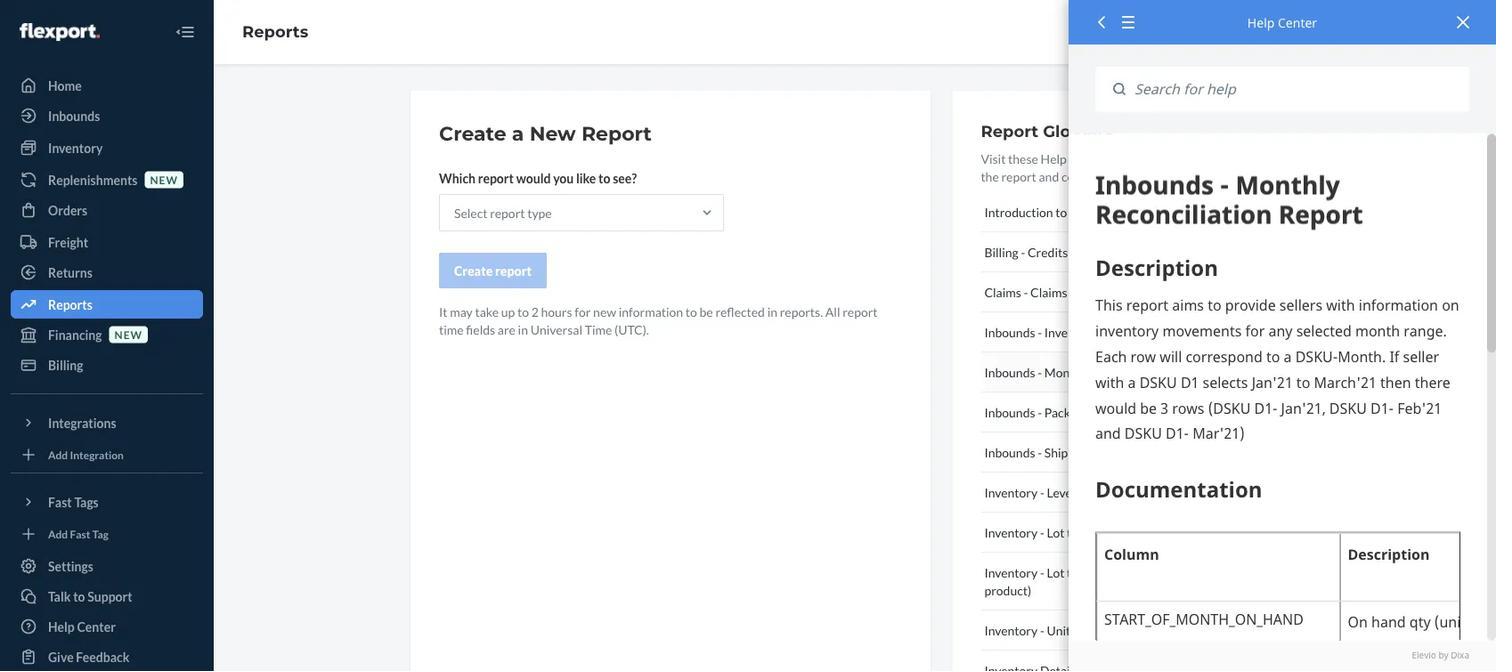 Task type: locate. For each thing, give the bounding box(es) containing it.
0 vertical spatial center
[[1278, 14, 1318, 31]]

add for add integration
[[48, 448, 68, 461]]

add
[[48, 448, 68, 461], [48, 528, 68, 541]]

a left "new"
[[512, 122, 524, 146]]

- for claims - claims submitted
[[1024, 285, 1028, 300]]

report for select report type
[[490, 205, 525, 220]]

create inside button
[[454, 263, 493, 278]]

1 tracking from the top
[[1067, 525, 1112, 540]]

give feedback
[[48, 650, 130, 665]]

take
[[475, 304, 499, 319]]

tracking
[[1067, 525, 1112, 540], [1067, 565, 1112, 580]]

inbounds up inbounds - packages
[[985, 365, 1036, 380]]

term
[[1120, 623, 1148, 638]]

add fast tag
[[48, 528, 109, 541]]

report inside button
[[495, 263, 532, 278]]

0 vertical spatial create
[[439, 122, 506, 146]]

report up the "see?"
[[582, 122, 652, 146]]

2 vertical spatial center
[[77, 620, 116, 635]]

new up the time
[[593, 304, 616, 319]]

1 vertical spatial and
[[1114, 525, 1134, 540]]

billing inside button
[[985, 245, 1019, 260]]

inventory down inventory - levels today
[[985, 525, 1038, 540]]

help up give
[[48, 620, 75, 635]]

create for create report
[[454, 263, 493, 278]]

in left reports.
[[768, 304, 778, 319]]

universal
[[531, 322, 583, 337]]

and left column
[[1039, 169, 1059, 184]]

inventory - levels today button
[[981, 473, 1271, 513]]

2 vertical spatial reconciliation
[[1121, 445, 1198, 460]]

1 vertical spatial tracking
[[1067, 565, 1112, 580]]

- for inventory - lot tracking and fefo (single product)
[[1040, 565, 1045, 580]]

fast left tag
[[70, 528, 90, 541]]

billing link
[[11, 351, 203, 379]]

center down talk to support
[[77, 620, 116, 635]]

0 vertical spatial help center
[[1248, 14, 1318, 31]]

0 vertical spatial a
[[512, 122, 524, 146]]

fefo inside inventory - lot tracking and fefo (single product)
[[1137, 565, 1168, 580]]

time
[[585, 322, 612, 337]]

2 add from the top
[[48, 528, 68, 541]]

and for inventory - lot tracking and fefo (all products)
[[1114, 525, 1134, 540]]

report for which report would you like to see?
[[478, 171, 514, 186]]

to left reporting
[[1056, 204, 1067, 220]]

- for inbounds - monthly reconciliation
[[1038, 365, 1042, 380]]

2 lot from the top
[[1047, 565, 1065, 580]]

billing down financing at the left of page
[[48, 358, 83, 373]]

tracking for (all
[[1067, 525, 1112, 540]]

0 vertical spatial add
[[48, 448, 68, 461]]

inventory down product)
[[985, 623, 1038, 638]]

inbounds - monthly reconciliation
[[985, 365, 1171, 380]]

tracking down today
[[1067, 525, 1112, 540]]

lot for inventory - lot tracking and fefo (all products)
[[1047, 525, 1065, 540]]

- down claims - claims submitted
[[1038, 325, 1042, 340]]

tracking down inventory - lot tracking and fefo (all products)
[[1067, 565, 1112, 580]]

of
[[1259, 151, 1270, 166]]

2 horizontal spatial new
[[593, 304, 616, 319]]

integration
[[70, 448, 124, 461]]

1 horizontal spatial help
[[1041, 151, 1067, 166]]

0 horizontal spatial claims
[[985, 285, 1022, 300]]

lot inside inventory - lot tracking and fefo (single product)
[[1047, 565, 1065, 580]]

inbounds link
[[11, 102, 203, 130]]

0 horizontal spatial new
[[115, 328, 143, 341]]

lot up units
[[1047, 565, 1065, 580]]

2 tracking from the top
[[1067, 565, 1112, 580]]

- for inbounds - packages
[[1038, 405, 1042, 420]]

inbounds down claims - claims submitted
[[985, 325, 1036, 340]]

integrations
[[48, 416, 116, 431]]

it may take up to 2 hours for new information to be reflected in reports. all report time fields are in universal time (utc).
[[439, 304, 878, 337]]

1 vertical spatial create
[[454, 263, 493, 278]]

0 vertical spatial reconciliation
[[1100, 325, 1178, 340]]

fields
[[466, 322, 495, 337]]

a inside visit these help center articles to get a description of the report and column details.
[[1186, 151, 1193, 166]]

in left long
[[1079, 623, 1089, 638]]

select report type
[[454, 205, 552, 220]]

1 vertical spatial reconciliation
[[1094, 365, 1171, 380]]

- for inventory - levels today
[[1040, 485, 1045, 500]]

2 horizontal spatial in
[[1079, 623, 1089, 638]]

and down inventory - lot tracking and fefo (all products) button
[[1114, 565, 1134, 580]]

1 horizontal spatial billing
[[985, 245, 1019, 260]]

1 horizontal spatial in
[[768, 304, 778, 319]]

- down billing - credits report
[[1024, 285, 1028, 300]]

-
[[1021, 245, 1026, 260], [1024, 285, 1028, 300], [1038, 325, 1042, 340], [1038, 365, 1042, 380], [1038, 405, 1042, 420], [1038, 445, 1042, 460], [1040, 485, 1045, 500], [1040, 525, 1045, 540], [1040, 565, 1045, 580], [1040, 623, 1045, 638]]

reconciliation inside inbounds - inventory reconciliation button
[[1100, 325, 1178, 340]]

for
[[575, 304, 591, 319]]

1 vertical spatial reports
[[48, 297, 92, 312]]

0 horizontal spatial reports
[[48, 297, 92, 312]]

to right talk
[[73, 589, 85, 604]]

elevio by dixa
[[1412, 650, 1470, 662]]

0 horizontal spatial billing
[[48, 358, 83, 373]]

inbounds
[[48, 108, 100, 123], [985, 325, 1036, 340], [985, 365, 1036, 380], [985, 405, 1036, 420], [985, 445, 1036, 460]]

and down inventory - levels today button
[[1114, 525, 1134, 540]]

introduction
[[985, 204, 1053, 220]]

report inside billing - credits report button
[[1071, 245, 1109, 260]]

billing for billing
[[48, 358, 83, 373]]

0 vertical spatial new
[[150, 173, 178, 186]]

type
[[527, 205, 552, 220]]

- left packages
[[1038, 405, 1042, 420]]

inbounds down home
[[48, 108, 100, 123]]

report up the "select report type"
[[478, 171, 514, 186]]

reconciliation
[[1100, 325, 1178, 340], [1094, 365, 1171, 380], [1121, 445, 1198, 460]]

lot
[[1047, 525, 1065, 540], [1047, 565, 1065, 580]]

1 vertical spatial center
[[1069, 151, 1108, 166]]

1 vertical spatial in
[[518, 322, 528, 337]]

you
[[553, 171, 574, 186]]

create up the which
[[439, 122, 506, 146]]

1 vertical spatial help
[[1041, 151, 1067, 166]]

create
[[439, 122, 506, 146], [454, 263, 493, 278]]

report right all
[[843, 304, 878, 319]]

2 vertical spatial and
[[1114, 565, 1134, 580]]

inventory up monthly at the right
[[1045, 325, 1098, 340]]

0 horizontal spatial in
[[518, 322, 528, 337]]

to
[[1153, 151, 1164, 166], [599, 171, 611, 186], [1056, 204, 1067, 220], [517, 304, 529, 319], [686, 304, 697, 319], [73, 589, 85, 604]]

reporting
[[1070, 204, 1124, 220]]

tracking for (single
[[1067, 565, 1112, 580]]

details.
[[1104, 169, 1143, 184]]

1 horizontal spatial center
[[1069, 151, 1108, 166]]

get
[[1167, 151, 1184, 166]]

1 vertical spatial add
[[48, 528, 68, 541]]

- down inventory - levels today
[[1040, 525, 1045, 540]]

to inside button
[[1056, 204, 1067, 220]]

1 add from the top
[[48, 448, 68, 461]]

create report
[[454, 263, 532, 278]]

1 vertical spatial billing
[[48, 358, 83, 373]]

and inside inventory - lot tracking and fefo (single product)
[[1114, 565, 1134, 580]]

2 vertical spatial in
[[1079, 623, 1089, 638]]

help down report glossary
[[1041, 151, 1067, 166]]

2 horizontal spatial help
[[1248, 14, 1275, 31]]

reconciliation inside inbounds - shipping plan reconciliation button
[[1121, 445, 1198, 460]]

fefo left (all
[[1137, 525, 1168, 540]]

orders
[[48, 203, 87, 218]]

help center up give feedback
[[48, 620, 116, 635]]

fefo
[[1137, 525, 1168, 540], [1137, 565, 1168, 580]]

inventory for inventory - lot tracking and fefo (all products)
[[985, 525, 1038, 540]]

1 lot from the top
[[1047, 525, 1065, 540]]

(utc).
[[615, 322, 649, 337]]

1 vertical spatial fefo
[[1137, 565, 1168, 580]]

billing
[[985, 245, 1019, 260], [48, 358, 83, 373]]

help
[[1248, 14, 1275, 31], [1041, 151, 1067, 166], [48, 620, 75, 635]]

report
[[1002, 169, 1037, 184], [478, 171, 514, 186], [490, 205, 525, 220], [495, 263, 532, 278], [843, 304, 878, 319]]

create up may
[[454, 263, 493, 278]]

center up search "search field" on the right top
[[1278, 14, 1318, 31]]

settings link
[[11, 552, 203, 581]]

fast left tags
[[48, 495, 72, 510]]

time
[[439, 322, 464, 337]]

report for billing - credits report
[[1071, 245, 1109, 260]]

0 horizontal spatial reports link
[[11, 290, 203, 319]]

2 fefo from the top
[[1137, 565, 1168, 580]]

are
[[498, 322, 516, 337]]

reconciliation down inbounds - packages button
[[1121, 445, 1198, 460]]

inbounds left packages
[[985, 405, 1036, 420]]

1 horizontal spatial claims
[[1031, 285, 1068, 300]]

inventory - lot tracking and fefo (single product)
[[985, 565, 1206, 598]]

returns
[[48, 265, 92, 280]]

talk
[[48, 589, 71, 604]]

fefo left "(single" at the bottom
[[1137, 565, 1168, 580]]

plan
[[1094, 445, 1118, 460]]

product)
[[985, 583, 1032, 598]]

a right get at the right top of page
[[1186, 151, 1193, 166]]

- left levels
[[1040, 485, 1045, 500]]

0 horizontal spatial help
[[48, 620, 75, 635]]

billing down introduction
[[985, 245, 1019, 260]]

elevio by dixa link
[[1096, 650, 1470, 663]]

1 horizontal spatial reports link
[[242, 22, 308, 42]]

1 horizontal spatial new
[[150, 173, 178, 186]]

2 vertical spatial help
[[48, 620, 75, 635]]

products)
[[1189, 525, 1242, 540]]

in
[[768, 304, 778, 319], [518, 322, 528, 337], [1079, 623, 1089, 638]]

0 vertical spatial fast
[[48, 495, 72, 510]]

packages
[[1045, 405, 1095, 420]]

in inside button
[[1079, 623, 1089, 638]]

reconciliation for inbounds - inventory reconciliation
[[1100, 325, 1178, 340]]

0 horizontal spatial report
[[582, 122, 652, 146]]

to left get at the right top of page
[[1153, 151, 1164, 166]]

reconciliation down claims - claims submitted button
[[1100, 325, 1178, 340]]

new inside the "it may take up to 2 hours for new information to be reflected in reports. all report time fields are in universal time (utc)."
[[593, 304, 616, 319]]

1 horizontal spatial a
[[1186, 151, 1193, 166]]

help inside visit these help center articles to get a description of the report and column details.
[[1041, 151, 1067, 166]]

1 claims from the left
[[985, 285, 1022, 300]]

0 horizontal spatial center
[[77, 620, 116, 635]]

be
[[700, 304, 713, 319]]

claims - claims submitted button
[[981, 273, 1271, 313]]

0 vertical spatial reports
[[242, 22, 308, 42]]

- left the 'shipping'
[[1038, 445, 1042, 460]]

0 vertical spatial billing
[[985, 245, 1019, 260]]

in right are
[[518, 322, 528, 337]]

select
[[454, 205, 488, 220]]

replenishments
[[48, 172, 138, 188]]

help center link
[[11, 613, 203, 641]]

2 horizontal spatial report
[[1071, 245, 1109, 260]]

help center up search "search field" on the right top
[[1248, 14, 1318, 31]]

1 vertical spatial a
[[1186, 151, 1193, 166]]

claims down billing - credits report
[[985, 285, 1022, 300]]

- up inventory - units in long term storage
[[1040, 565, 1045, 580]]

(all
[[1171, 525, 1187, 540]]

fast
[[48, 495, 72, 510], [70, 528, 90, 541]]

- left monthly at the right
[[1038, 365, 1042, 380]]

and inside inventory - lot tracking and fefo (all products) button
[[1114, 525, 1134, 540]]

0 horizontal spatial help center
[[48, 620, 116, 635]]

inventory - units in long term storage
[[985, 623, 1193, 638]]

a
[[512, 122, 524, 146], [1186, 151, 1193, 166]]

reconciliation down inbounds - inventory reconciliation button
[[1094, 365, 1171, 380]]

lot down inventory - levels today
[[1047, 525, 1065, 540]]

inbounds for inbounds - shipping plan reconciliation
[[985, 445, 1036, 460]]

levels
[[1047, 485, 1081, 500]]

billing - credits report
[[985, 245, 1109, 260]]

report down these
[[1002, 169, 1037, 184]]

add for add fast tag
[[48, 528, 68, 541]]

add up settings
[[48, 528, 68, 541]]

reconciliation for inbounds - monthly reconciliation
[[1094, 365, 1171, 380]]

create for create a new report
[[439, 122, 506, 146]]

inventory up product)
[[985, 565, 1038, 580]]

reconciliation inside inbounds - monthly reconciliation button
[[1094, 365, 1171, 380]]

help up search "search field" on the right top
[[1248, 14, 1275, 31]]

fefo for (single
[[1137, 565, 1168, 580]]

0 vertical spatial and
[[1039, 169, 1059, 184]]

center up column
[[1069, 151, 1108, 166]]

inventory inside inventory - lot tracking and fefo (single product)
[[985, 565, 1038, 580]]

new up billing link
[[115, 328, 143, 341]]

inventory up replenishments
[[48, 140, 103, 155]]

center inside visit these help center articles to get a description of the report and column details.
[[1069, 151, 1108, 166]]

- left units
[[1040, 623, 1045, 638]]

billing for billing - credits report
[[985, 245, 1019, 260]]

2 vertical spatial new
[[115, 328, 143, 341]]

center
[[1278, 14, 1318, 31], [1069, 151, 1108, 166], [77, 620, 116, 635]]

0 vertical spatial fefo
[[1137, 525, 1168, 540]]

inventory for inventory - units in long term storage
[[985, 623, 1038, 638]]

inbounds for inbounds - packages
[[985, 405, 1036, 420]]

report for create a new report
[[582, 122, 652, 146]]

0 vertical spatial lot
[[1047, 525, 1065, 540]]

1 vertical spatial reports link
[[11, 290, 203, 319]]

report up these
[[981, 121, 1039, 141]]

new up orders 'link'
[[150, 173, 178, 186]]

report left type
[[490, 205, 525, 220]]

inbounds down inbounds - packages
[[985, 445, 1036, 460]]

report up up
[[495, 263, 532, 278]]

information
[[619, 304, 683, 319]]

- inside inventory - lot tracking and fefo (single product)
[[1040, 565, 1045, 580]]

monthly
[[1045, 365, 1091, 380]]

add left the integration on the bottom left
[[48, 448, 68, 461]]

reports link
[[242, 22, 308, 42], [11, 290, 203, 319]]

1 horizontal spatial help center
[[1248, 14, 1318, 31]]

- left credits
[[1021, 245, 1026, 260]]

shipping
[[1045, 445, 1092, 460]]

inventory left levels
[[985, 485, 1038, 500]]

and
[[1039, 169, 1059, 184], [1114, 525, 1134, 540], [1114, 565, 1134, 580]]

1 vertical spatial lot
[[1047, 565, 1065, 580]]

1 fefo from the top
[[1137, 525, 1168, 540]]

report down reporting
[[1071, 245, 1109, 260]]

inventory - lot tracking and fefo (all products)
[[985, 525, 1242, 540]]

0 vertical spatial tracking
[[1067, 525, 1112, 540]]

tracking inside inventory - lot tracking and fefo (single product)
[[1067, 565, 1112, 580]]

- inside button
[[1021, 245, 1026, 260]]

claims down credits
[[1031, 285, 1068, 300]]

1 vertical spatial new
[[593, 304, 616, 319]]



Task type: describe. For each thing, give the bounding box(es) containing it.
inbounds - packages button
[[981, 393, 1271, 433]]

inbounds - shipping plan reconciliation button
[[981, 433, 1271, 473]]

description
[[1195, 151, 1257, 166]]

see?
[[613, 171, 637, 186]]

to right like on the left top of the page
[[599, 171, 611, 186]]

flexport logo image
[[20, 23, 100, 41]]

inventory link
[[11, 134, 203, 162]]

new for financing
[[115, 328, 143, 341]]

1 horizontal spatial report
[[981, 121, 1039, 141]]

inventory for inventory - lot tracking and fefo (single product)
[[985, 565, 1038, 580]]

by
[[1439, 650, 1449, 662]]

to inside button
[[73, 589, 85, 604]]

today
[[1083, 485, 1116, 500]]

talk to support button
[[11, 583, 203, 611]]

which
[[439, 171, 476, 186]]

credits
[[1028, 245, 1068, 260]]

new
[[530, 122, 576, 146]]

add fast tag link
[[11, 524, 203, 545]]

tag
[[92, 528, 109, 541]]

and for inventory - lot tracking and fefo (single product)
[[1114, 565, 1134, 580]]

create a new report
[[439, 122, 652, 146]]

2
[[531, 304, 539, 319]]

it
[[439, 304, 448, 319]]

storage
[[1150, 623, 1193, 638]]

report inside visit these help center articles to get a description of the report and column details.
[[1002, 169, 1037, 184]]

home
[[48, 78, 82, 93]]

all
[[826, 304, 840, 319]]

visit these help center articles to get a description of the report and column details.
[[981, 151, 1270, 184]]

1 vertical spatial help center
[[48, 620, 116, 635]]

- for billing - credits report
[[1021, 245, 1026, 260]]

column
[[1062, 169, 1102, 184]]

inbounds for inbounds
[[48, 108, 100, 123]]

- for inbounds - shipping plan reconciliation
[[1038, 445, 1042, 460]]

0 horizontal spatial a
[[512, 122, 524, 146]]

like
[[576, 171, 596, 186]]

to left be
[[686, 304, 697, 319]]

up
[[501, 304, 515, 319]]

report for create report
[[495, 263, 532, 278]]

glossary
[[1043, 121, 1115, 141]]

integrations button
[[11, 409, 203, 437]]

inventory for inventory - levels today
[[985, 485, 1038, 500]]

0 vertical spatial in
[[768, 304, 778, 319]]

add integration link
[[11, 444, 203, 466]]

talk to support
[[48, 589, 132, 604]]

inbounds - shipping plan reconciliation
[[985, 445, 1198, 460]]

would
[[516, 171, 551, 186]]

1 vertical spatial fast
[[70, 528, 90, 541]]

inbounds - monthly reconciliation button
[[981, 353, 1271, 393]]

inbounds for inbounds - monthly reconciliation
[[985, 365, 1036, 380]]

units
[[1047, 623, 1076, 638]]

to left 2
[[517, 304, 529, 319]]

fast tags button
[[11, 488, 203, 517]]

the
[[981, 169, 999, 184]]

lot for inventory - lot tracking and fefo (single product)
[[1047, 565, 1065, 580]]

visit
[[981, 151, 1006, 166]]

settings
[[48, 559, 93, 574]]

new for replenishments
[[150, 173, 178, 186]]

give feedback button
[[11, 643, 203, 672]]

fefo for (all
[[1137, 525, 1168, 540]]

0 vertical spatial reports link
[[242, 22, 308, 42]]

- for inbounds - inventory reconciliation
[[1038, 325, 1042, 340]]

dixa
[[1451, 650, 1470, 662]]

report inside the "it may take up to 2 hours for new information to be reflected in reports. all report time fields are in universal time (utc)."
[[843, 304, 878, 319]]

inventory for inventory
[[48, 140, 103, 155]]

home link
[[11, 71, 203, 100]]

inbounds - inventory reconciliation button
[[981, 313, 1271, 353]]

articles
[[1110, 151, 1150, 166]]

inbounds - inventory reconciliation
[[985, 325, 1178, 340]]

support
[[88, 589, 132, 604]]

introduction to reporting button
[[981, 192, 1271, 232]]

inventory - levels today
[[985, 485, 1116, 500]]

introduction to reporting
[[985, 204, 1124, 220]]

reflected
[[716, 304, 765, 319]]

tags
[[74, 495, 99, 510]]

returns link
[[11, 258, 203, 287]]

financing
[[48, 327, 102, 342]]

inventory - lot tracking and fefo (all products) button
[[981, 513, 1271, 553]]

inbounds for inbounds - inventory reconciliation
[[985, 325, 1036, 340]]

submitted
[[1070, 285, 1127, 300]]

reports.
[[780, 304, 823, 319]]

claims - claims submitted
[[985, 285, 1127, 300]]

close navigation image
[[175, 21, 196, 43]]

fast inside dropdown button
[[48, 495, 72, 510]]

feedback
[[76, 650, 130, 665]]

to inside visit these help center articles to get a description of the report and column details.
[[1153, 151, 1164, 166]]

give
[[48, 650, 74, 665]]

elevio
[[1412, 650, 1437, 662]]

orders link
[[11, 196, 203, 224]]

inventory - units in long term storage button
[[981, 611, 1271, 651]]

long
[[1091, 623, 1118, 638]]

fast tags
[[48, 495, 99, 510]]

- for inventory - units in long term storage
[[1040, 623, 1045, 638]]

and inside visit these help center articles to get a description of the report and column details.
[[1039, 169, 1059, 184]]

1 horizontal spatial reports
[[242, 22, 308, 42]]

Search search field
[[1126, 67, 1470, 112]]

- for inventory - lot tracking and fefo (all products)
[[1040, 525, 1045, 540]]

freight link
[[11, 228, 203, 257]]

may
[[450, 304, 473, 319]]

inventory - lot tracking and fefo (single product) button
[[981, 553, 1271, 611]]

inbounds - packages
[[985, 405, 1095, 420]]

report glossary
[[981, 121, 1115, 141]]

2 claims from the left
[[1031, 285, 1068, 300]]

0 vertical spatial help
[[1248, 14, 1275, 31]]

which report would you like to see?
[[439, 171, 637, 186]]

2 horizontal spatial center
[[1278, 14, 1318, 31]]

these
[[1008, 151, 1038, 166]]



Task type: vqa. For each thing, say whether or not it's contained in the screenshot.
Create a New Report's the Report
yes



